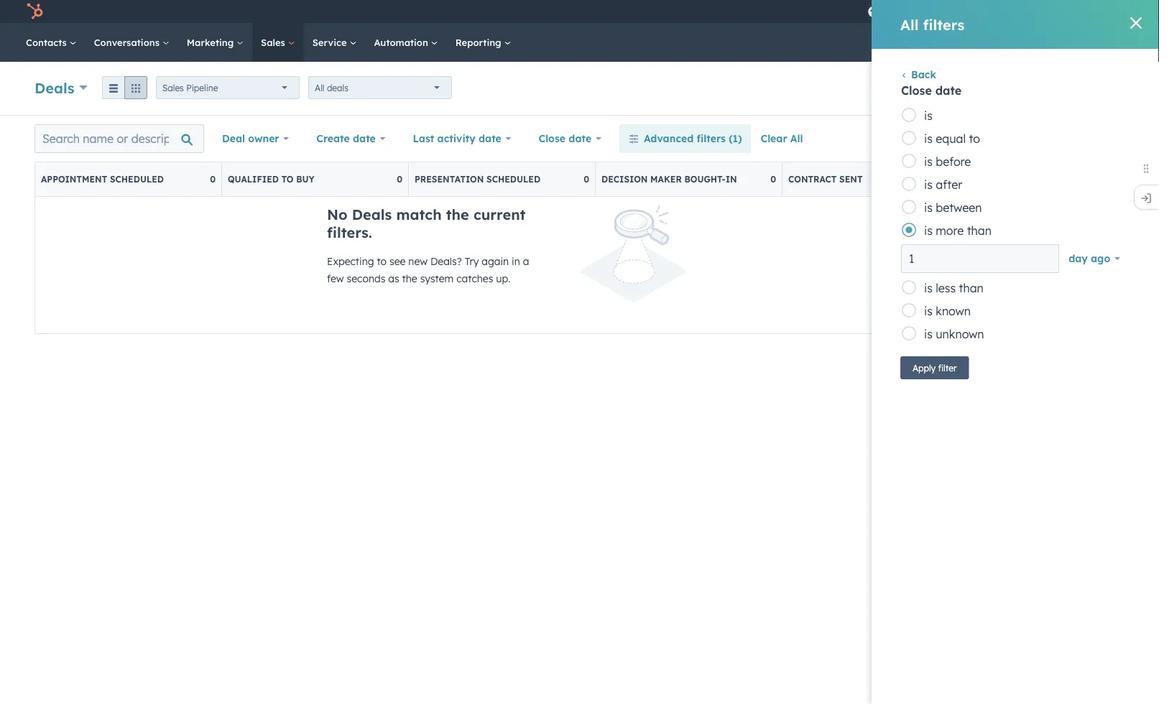 Task type: locate. For each thing, give the bounding box(es) containing it.
marketing link
[[178, 23, 252, 62]]

scheduled up current
[[487, 174, 541, 185]]

1 horizontal spatial all
[[791, 132, 803, 145]]

system
[[420, 272, 454, 285]]

1 0 from the left
[[210, 174, 216, 185]]

is left equal
[[924, 132, 933, 146]]

sales link
[[252, 23, 304, 62]]

0 horizontal spatial filters
[[697, 132, 726, 145]]

sales
[[261, 36, 288, 48], [163, 82, 184, 93]]

close date down deals banner
[[539, 132, 592, 145]]

is left more on the top right of the page
[[924, 224, 933, 238]]

(1)
[[729, 132, 742, 145]]

5 is from the top
[[924, 201, 933, 215]]

deal
[[222, 132, 245, 145]]

5 0 from the left
[[958, 174, 963, 185]]

sales pipeline
[[163, 82, 218, 93]]

close down deals banner
[[539, 132, 566, 145]]

1 scheduled from the left
[[110, 174, 164, 185]]

is left less
[[924, 281, 933, 295]]

1 horizontal spatial filters
[[923, 15, 965, 33]]

help button
[[958, 0, 983, 23]]

all left marketplaces image
[[901, 15, 919, 33]]

create date button
[[307, 124, 395, 153]]

than right more on the top right of the page
[[967, 224, 992, 238]]

0 vertical spatial sales
[[261, 36, 288, 48]]

0 for qualified to buy
[[397, 174, 403, 185]]

0 down "before" at the right of the page
[[958, 174, 963, 185]]

deals down contacts link
[[35, 79, 74, 97]]

is down the is after
[[924, 201, 933, 215]]

all inside button
[[791, 132, 803, 145]]

filters.
[[327, 224, 372, 242]]

is down "board"
[[924, 155, 933, 169]]

activity
[[437, 132, 476, 145]]

1 horizontal spatial to
[[377, 255, 387, 268]]

sales left pipeline
[[163, 82, 184, 93]]

date down deals banner
[[569, 132, 592, 145]]

1 horizontal spatial scheduled
[[487, 174, 541, 185]]

all deals
[[315, 82, 349, 93]]

Search name or description search field
[[35, 124, 204, 153]]

menu containing company 902
[[866, 0, 1142, 23]]

1 horizontal spatial close
[[901, 83, 932, 98]]

date inside 'popup button'
[[569, 132, 592, 145]]

None text field
[[901, 244, 1060, 273]]

4 is from the top
[[924, 178, 933, 192]]

is down is known
[[924, 327, 933, 341]]

notifications button
[[1006, 0, 1031, 23]]

all for all deals
[[315, 82, 325, 93]]

0 vertical spatial filters
[[923, 15, 965, 33]]

is less than
[[924, 281, 984, 295]]

0 horizontal spatial all
[[315, 82, 325, 93]]

day ago button
[[1060, 244, 1130, 273]]

is
[[924, 109, 933, 123], [924, 132, 933, 146], [924, 155, 933, 169], [924, 178, 933, 192], [924, 201, 933, 215], [924, 224, 933, 238], [924, 281, 933, 295], [924, 304, 933, 318], [924, 327, 933, 341]]

unknown
[[936, 327, 985, 341]]

is for is known
[[924, 304, 933, 318]]

scheduled down search name or description "search box"
[[110, 174, 164, 185]]

date
[[936, 83, 962, 98], [353, 132, 376, 145], [479, 132, 502, 145], [569, 132, 592, 145]]

7 is from the top
[[924, 281, 933, 295]]

8 is from the top
[[924, 304, 933, 318]]

0
[[210, 174, 216, 185], [397, 174, 403, 185], [584, 174, 589, 185], [771, 174, 776, 185], [958, 174, 963, 185]]

1 horizontal spatial deals
[[352, 206, 392, 224]]

1 is from the top
[[924, 109, 933, 123]]

1 vertical spatial filters
[[697, 132, 726, 145]]

conversations link
[[85, 23, 178, 62]]

all for all filters
[[901, 15, 919, 33]]

apply filter
[[913, 363, 957, 373]]

the inside no deals match the current filters.
[[446, 206, 469, 224]]

menu item
[[984, 0, 1005, 23]]

menu
[[866, 0, 1142, 23]]

1 vertical spatial deals
[[352, 206, 392, 224]]

0 vertical spatial close date
[[901, 83, 962, 98]]

1 vertical spatial than
[[959, 281, 984, 295]]

known
[[936, 304, 971, 318]]

bought-
[[685, 174, 726, 185]]

2 0 from the left
[[397, 174, 403, 185]]

no
[[327, 206, 348, 224]]

1 vertical spatial to
[[282, 174, 294, 185]]

1 horizontal spatial the
[[446, 206, 469, 224]]

1 vertical spatial close
[[539, 132, 566, 145]]

0 left decision at the top of the page
[[584, 174, 589, 185]]

in
[[726, 174, 737, 185]]

all
[[901, 15, 919, 33], [315, 82, 325, 93], [791, 132, 803, 145]]

hubspot image
[[26, 3, 43, 20]]

2 is from the top
[[924, 132, 933, 146]]

2 horizontal spatial all
[[901, 15, 919, 33]]

to for expecting to see new deals? try again in a few seconds as the system catches up.
[[377, 255, 387, 268]]

the down 'presentation'
[[446, 206, 469, 224]]

sales inside popup button
[[163, 82, 184, 93]]

all inside popup button
[[315, 82, 325, 93]]

is up "board"
[[924, 109, 933, 123]]

to right equal
[[969, 132, 981, 146]]

no deals match the current filters.
[[327, 206, 526, 242]]

sent
[[840, 174, 863, 185]]

deals
[[35, 79, 74, 97], [352, 206, 392, 224]]

to left buy
[[282, 174, 294, 185]]

0 for contract sent
[[958, 174, 963, 185]]

filters
[[923, 15, 965, 33], [697, 132, 726, 145]]

6 is from the top
[[924, 224, 933, 238]]

date right create
[[353, 132, 376, 145]]

than for is more than
[[967, 224, 992, 238]]

group inside deals banner
[[102, 76, 147, 99]]

marketing
[[187, 36, 237, 48]]

is between
[[924, 201, 982, 215]]

actions button
[[920, 77, 983, 100]]

qualified
[[228, 174, 279, 185]]

all right clear
[[791, 132, 803, 145]]

mateo roberts image
[[1042, 5, 1055, 18]]

again
[[482, 255, 509, 268]]

notifications image
[[1012, 6, 1025, 19]]

2 vertical spatial to
[[377, 255, 387, 268]]

advanced
[[644, 132, 694, 145]]

than right less
[[959, 281, 984, 295]]

catches
[[457, 272, 493, 285]]

9 is from the top
[[924, 327, 933, 341]]

0 vertical spatial the
[[446, 206, 469, 224]]

deals right 'no'
[[352, 206, 392, 224]]

0 horizontal spatial close date
[[539, 132, 592, 145]]

automation
[[374, 36, 431, 48]]

scheduled
[[110, 174, 164, 185], [487, 174, 541, 185]]

1 vertical spatial close date
[[539, 132, 592, 145]]

is for is before
[[924, 155, 933, 169]]

2 vertical spatial all
[[791, 132, 803, 145]]

after
[[936, 178, 963, 192]]

sales for sales pipeline
[[163, 82, 184, 93]]

to left see
[[377, 255, 387, 268]]

search button
[[1122, 30, 1147, 55]]

back button
[[901, 68, 937, 81]]

to inside expecting to see new deals? try again in a few seconds as the system catches up.
[[377, 255, 387, 268]]

up.
[[496, 272, 511, 285]]

0 up match
[[397, 174, 403, 185]]

3 0 from the left
[[584, 174, 589, 185]]

0 left qualified
[[210, 174, 216, 185]]

0 horizontal spatial the
[[402, 272, 417, 285]]

1 horizontal spatial sales
[[261, 36, 288, 48]]

is left known
[[924, 304, 933, 318]]

0 vertical spatial deals
[[35, 79, 74, 97]]

contacts
[[26, 36, 70, 48]]

0 vertical spatial close
[[901, 83, 932, 98]]

more
[[936, 224, 964, 238]]

as
[[388, 272, 399, 285]]

maker
[[651, 174, 682, 185]]

the
[[446, 206, 469, 224], [402, 272, 417, 285]]

marketplaces image
[[934, 6, 947, 19]]

filters inside button
[[697, 132, 726, 145]]

date down back
[[936, 83, 962, 98]]

3 is from the top
[[924, 155, 933, 169]]

conversations
[[94, 36, 162, 48]]

0 horizontal spatial sales
[[163, 82, 184, 93]]

all left deals
[[315, 82, 325, 93]]

is left after
[[924, 178, 933, 192]]

0 vertical spatial to
[[969, 132, 981, 146]]

than for is less than
[[959, 281, 984, 295]]

sales left service
[[261, 36, 288, 48]]

the right as
[[402, 272, 417, 285]]

0 vertical spatial all
[[901, 15, 919, 33]]

day
[[1069, 252, 1088, 265]]

0 vertical spatial than
[[967, 224, 992, 238]]

group
[[102, 76, 147, 99]]

clear all button
[[752, 124, 813, 153]]

0 horizontal spatial to
[[282, 174, 294, 185]]

filters for all
[[923, 15, 965, 33]]

0 horizontal spatial deals
[[35, 79, 74, 97]]

search image
[[1129, 37, 1139, 47]]

apply
[[913, 363, 936, 373]]

close date down back
[[901, 83, 962, 98]]

is for is less than
[[924, 281, 933, 295]]

4 0 from the left
[[771, 174, 776, 185]]

2 horizontal spatial to
[[969, 132, 981, 146]]

0 for decision maker bought-in
[[771, 174, 776, 185]]

deals button
[[35, 77, 88, 98]]

presentation scheduled
[[415, 174, 541, 185]]

close down back button
[[901, 83, 932, 98]]

board
[[920, 132, 950, 145]]

is more than
[[924, 224, 992, 238]]

close
[[901, 83, 932, 98], [539, 132, 566, 145]]

2 scheduled from the left
[[487, 174, 541, 185]]

0 for appointment scheduled
[[210, 174, 216, 185]]

0 horizontal spatial scheduled
[[110, 174, 164, 185]]

0 horizontal spatial close
[[539, 132, 566, 145]]

company 902
[[1058, 5, 1119, 17]]

1 vertical spatial the
[[402, 272, 417, 285]]

day ago
[[1069, 252, 1111, 265]]

0 left contract
[[771, 174, 776, 185]]

filter
[[938, 363, 957, 373]]

1 vertical spatial all
[[315, 82, 325, 93]]

1 horizontal spatial close date
[[901, 83, 962, 98]]

contract
[[789, 174, 837, 185]]

is for is between
[[924, 201, 933, 215]]

is for is
[[924, 109, 933, 123]]

1 vertical spatial sales
[[163, 82, 184, 93]]



Task type: describe. For each thing, give the bounding box(es) containing it.
0 for presentation scheduled
[[584, 174, 589, 185]]

decision maker bought-in
[[602, 174, 737, 185]]

actions
[[932, 83, 962, 94]]

appointment scheduled
[[41, 174, 164, 185]]

expecting to see new deals? try again in a few seconds as the system catches up.
[[327, 255, 529, 285]]

is after
[[924, 178, 963, 192]]

is unknown
[[924, 327, 985, 341]]

expecting
[[327, 255, 374, 268]]

is for is unknown
[[924, 327, 933, 341]]

new
[[409, 255, 428, 268]]

actions
[[953, 132, 989, 145]]

scheduled for appointment scheduled
[[110, 174, 164, 185]]

see
[[390, 255, 406, 268]]

deal owner button
[[213, 124, 298, 153]]

less
[[936, 281, 956, 295]]

owner
[[248, 132, 279, 145]]

all deals button
[[308, 76, 452, 99]]

sales pipeline button
[[156, 76, 300, 99]]

is for is after
[[924, 178, 933, 192]]

clear all
[[761, 132, 803, 145]]

last activity date button
[[404, 124, 521, 153]]

contract sent
[[789, 174, 863, 185]]

last
[[413, 132, 434, 145]]

deals banner
[[35, 73, 1125, 101]]

current
[[474, 206, 526, 224]]

qualified to buy
[[228, 174, 315, 185]]

last activity date
[[413, 132, 502, 145]]

few
[[327, 272, 344, 285]]

company
[[1058, 5, 1101, 17]]

hubspot link
[[17, 3, 54, 20]]

close date button
[[529, 124, 611, 153]]

all filters
[[901, 15, 965, 33]]

reporting link
[[447, 23, 520, 62]]

to for qualified to buy
[[282, 174, 294, 185]]

create
[[316, 132, 350, 145]]

the inside expecting to see new deals? try again in a few seconds as the system catches up.
[[402, 272, 417, 285]]

reporting
[[456, 36, 504, 48]]

marketplaces button
[[925, 0, 955, 23]]

decision
[[602, 174, 648, 185]]

is known
[[924, 304, 971, 318]]

deals?
[[430, 255, 462, 268]]

upgrade
[[883, 6, 922, 18]]

deal owner
[[222, 132, 279, 145]]

clear
[[761, 132, 788, 145]]

try
[[465, 255, 479, 268]]

902
[[1103, 5, 1119, 17]]

scheduled for presentation scheduled
[[487, 174, 541, 185]]

buy
[[296, 174, 315, 185]]

between
[[936, 201, 982, 215]]

is equal to
[[924, 132, 981, 146]]

advanced filters (1)
[[644, 132, 742, 145]]

seconds
[[347, 272, 386, 285]]

create date
[[316, 132, 376, 145]]

filters for advanced
[[697, 132, 726, 145]]

is for is equal to
[[924, 132, 933, 146]]

service link
[[304, 23, 365, 62]]

before
[[936, 155, 971, 169]]

a
[[523, 255, 529, 268]]

deals inside no deals match the current filters.
[[352, 206, 392, 224]]

close inside 'popup button'
[[539, 132, 566, 145]]

apply filter button
[[901, 357, 969, 380]]

match
[[396, 206, 442, 224]]

sales for sales
[[261, 36, 288, 48]]

ago
[[1091, 252, 1111, 265]]

is before
[[924, 155, 971, 169]]

close date inside 'popup button'
[[539, 132, 592, 145]]

deals inside popup button
[[35, 79, 74, 97]]

board actions button
[[902, 124, 1015, 153]]

date right activity
[[479, 132, 502, 145]]

company 902 button
[[1034, 0, 1141, 23]]

back
[[911, 68, 937, 81]]

automation link
[[365, 23, 447, 62]]

equal
[[936, 132, 966, 146]]

help image
[[964, 6, 977, 19]]

appointment
[[41, 174, 107, 185]]

service
[[312, 36, 350, 48]]

presentation
[[415, 174, 484, 185]]

advanced filters (1) button
[[620, 124, 752, 153]]

upgrade image
[[868, 6, 881, 19]]

Search HubSpot search field
[[957, 30, 1134, 55]]

contacts link
[[17, 23, 85, 62]]

in
[[512, 255, 520, 268]]

is for is more than
[[924, 224, 933, 238]]

close image
[[1131, 17, 1142, 29]]

board actions
[[920, 132, 989, 145]]

deals
[[327, 82, 349, 93]]



Task type: vqa. For each thing, say whether or not it's contained in the screenshot.
the bottommost with
no



